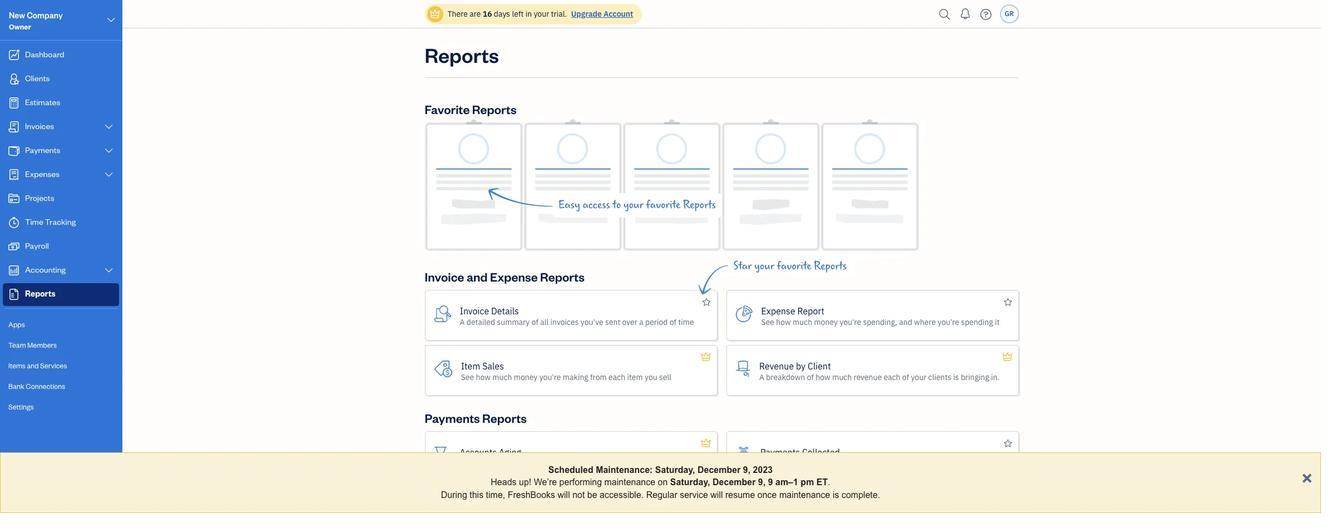 Task type: locate. For each thing, give the bounding box(es) containing it.
timer image
[[7, 217, 21, 228]]

each right revenue
[[884, 372, 901, 382]]

0 vertical spatial over
[[622, 317, 638, 327]]

connections
[[26, 382, 65, 391]]

a right the sent
[[639, 317, 644, 327]]

to left pay
[[615, 458, 622, 468]]

sales
[[482, 360, 504, 371]]

1 horizontal spatial you're
[[840, 317, 862, 327]]

payments
[[834, 458, 869, 468]]

which
[[490, 458, 511, 468]]

0 vertical spatial are
[[470, 9, 481, 19]]

1 horizontal spatial each
[[884, 372, 901, 382]]

payroll link
[[3, 235, 119, 258]]

period
[[645, 317, 668, 327], [961, 458, 983, 468]]

expense up details
[[490, 269, 538, 284]]

1 horizontal spatial is
[[954, 372, 959, 382]]

much for report
[[793, 317, 813, 327]]

update favorite status for expense report image
[[1004, 295, 1012, 309]]

the
[[821, 458, 832, 468]]

invoice
[[425, 269, 464, 284], [460, 305, 489, 316]]

1 horizontal spatial summary
[[767, 458, 800, 468]]

accounts inside accounts aging find out which clients are taking a long time to pay
[[460, 447, 497, 458]]

1 vertical spatial summary
[[767, 458, 800, 468]]

2 each from the left
[[884, 372, 901, 382]]

0 vertical spatial summary
[[497, 317, 530, 327]]

payments inside payments collected a summary of all the payments you have collected over a period of time
[[761, 447, 800, 458]]

aging down freshbooks
[[533, 502, 555, 513]]

how inside item sales see how much money you're making from each item you sell
[[476, 372, 491, 382]]

accounts up out
[[460, 447, 497, 458]]

payments for payments
[[25, 145, 60, 155]]

each left item
[[609, 372, 626, 382]]

chevron large down image down payroll link
[[104, 266, 114, 275]]

1 vertical spatial to
[[615, 458, 622, 468]]

how down client
[[816, 372, 831, 382]]

0 horizontal spatial each
[[609, 372, 626, 382]]

time inside payments collected a summary of all the payments you have collected over a period of time
[[994, 458, 1009, 468]]

summary down details
[[497, 317, 530, 327]]

1 vertical spatial chevron large down image
[[104, 170, 114, 179]]

chevron large down image for accounting
[[104, 266, 114, 275]]

0 horizontal spatial 9,
[[743, 465, 751, 475]]

taking
[[551, 458, 572, 468]]

1 vertical spatial you
[[871, 458, 883, 468]]

and
[[467, 269, 488, 284], [899, 317, 913, 327], [27, 361, 39, 370]]

bank connections link
[[3, 377, 119, 396]]

0 vertical spatial you
[[645, 372, 658, 382]]

there are 16 days left in your trial. upgrade account
[[448, 9, 633, 19]]

chart image
[[7, 265, 21, 276]]

a inside payments collected a summary of all the payments you have collected over a period of time
[[955, 458, 959, 468]]

reports inside main element
[[25, 288, 56, 299]]

1 accounts from the top
[[460, 447, 497, 458]]

there
[[448, 9, 468, 19]]

are left 16
[[470, 9, 481, 19]]

1 chevron large down image from the top
[[104, 122, 114, 131]]

2 vertical spatial chevron large down image
[[104, 266, 114, 275]]

1 horizontal spatial much
[[793, 317, 813, 327]]

and left "where"
[[899, 317, 913, 327]]

invoice inside star your favorite reports invoice and expense reports
[[425, 269, 464, 284]]

of
[[532, 317, 539, 327], [670, 317, 677, 327], [807, 372, 814, 382], [903, 372, 909, 382], [802, 458, 809, 468], [985, 458, 992, 468]]

saturday, up on
[[655, 465, 695, 475]]

0 vertical spatial a
[[460, 317, 465, 327]]

much inside expense report see how much money you're spending, and where you're spending it
[[793, 317, 813, 327]]

time
[[25, 216, 43, 227]]

× button
[[1302, 466, 1313, 487]]

clients inside accounts aging find out which clients are taking a long time to pay
[[513, 458, 536, 468]]

0 horizontal spatial period
[[645, 317, 668, 327]]

0 vertical spatial 9,
[[743, 465, 751, 475]]

much for sales
[[493, 372, 512, 382]]

accounts inside button
[[460, 502, 497, 513]]

money down report at the bottom right of the page
[[814, 317, 838, 327]]

1 horizontal spatial all
[[811, 458, 819, 468]]

see inside item sales see how much money you're making from each item you sell
[[461, 372, 474, 382]]

×
[[1302, 466, 1313, 487]]

crown image left there
[[429, 8, 441, 20]]

1 vertical spatial saturday,
[[670, 478, 710, 487]]

a
[[639, 317, 644, 327], [574, 458, 578, 468], [955, 458, 959, 468]]

2 vertical spatial payments
[[761, 447, 800, 458]]

are inside accounts aging find out which clients are taking a long time to pay
[[538, 458, 549, 468]]

1 vertical spatial 9,
[[758, 478, 766, 487]]

1 vertical spatial december
[[713, 478, 756, 487]]

a up once
[[761, 458, 766, 468]]

1 horizontal spatial 9,
[[758, 478, 766, 487]]

chevron large down image inside invoices link
[[104, 122, 114, 131]]

a inside invoice details a detailed summary of all invoices you've sent over a period of time
[[460, 317, 465, 327]]

1 horizontal spatial payments
[[425, 410, 480, 426]]

this
[[470, 490, 484, 500]]

will left not at the bottom left of page
[[558, 490, 570, 500]]

bringing
[[961, 372, 990, 382]]

payments
[[25, 145, 60, 155], [425, 410, 480, 426], [761, 447, 800, 458]]

to inside accounts aging find out which clients are taking a long time to pay
[[615, 458, 622, 468]]

1 vertical spatial and
[[899, 317, 913, 327]]

1 horizontal spatial see
[[761, 317, 775, 327]]

your
[[534, 9, 549, 19], [624, 199, 644, 211], [755, 260, 775, 273], [911, 372, 927, 382]]

1 horizontal spatial you
[[871, 458, 883, 468]]

payments for payments reports
[[425, 410, 480, 426]]

find
[[460, 458, 475, 468]]

all left the
[[811, 458, 819, 468]]

and right items
[[27, 361, 39, 370]]

0 vertical spatial maintenance
[[605, 478, 656, 487]]

is left bringing in the bottom right of the page
[[954, 372, 959, 382]]

report
[[798, 305, 825, 316]]

much inside revenue by client a breakdown of how much revenue each of your clients is bringing in.
[[832, 372, 852, 382]]

1 vertical spatial money
[[514, 372, 538, 382]]

0 horizontal spatial and
[[27, 361, 39, 370]]

payroll
[[25, 240, 49, 251]]

1 horizontal spatial money
[[814, 317, 838, 327]]

expense left report at the bottom right of the page
[[761, 305, 795, 316]]

0 vertical spatial and
[[467, 269, 488, 284]]

from
[[590, 372, 607, 382]]

2 accounts from the top
[[460, 502, 497, 513]]

summary up "am–1"
[[767, 458, 800, 468]]

2 horizontal spatial much
[[832, 372, 852, 382]]

reports
[[425, 42, 499, 68], [472, 101, 517, 117], [683, 199, 716, 211], [814, 260, 847, 273], [540, 269, 585, 284], [25, 288, 56, 299], [482, 410, 527, 426]]

0 vertical spatial to
[[613, 199, 621, 211]]

0 horizontal spatial favorite
[[646, 199, 681, 211]]

0 horizontal spatial you're
[[540, 372, 561, 382]]

you inside payments collected a summary of all the payments you have collected over a period of time
[[871, 458, 883, 468]]

your right star
[[755, 260, 775, 273]]

1 vertical spatial clients
[[513, 458, 536, 468]]

collected
[[802, 447, 840, 458]]

maintenance down maintenance:
[[605, 478, 656, 487]]

chevron large down image for invoices
[[104, 122, 114, 131]]

star
[[734, 260, 752, 273]]

clients inside revenue by client a breakdown of how much revenue each of your clients is bringing in.
[[929, 372, 952, 382]]

money inside expense report see how much money you're spending, and where you're spending it
[[814, 317, 838, 327]]

chevron large down image inside accounting link
[[104, 266, 114, 275]]

up!
[[519, 478, 532, 487]]

spending
[[961, 317, 993, 327]]

much down report at the bottom right of the page
[[793, 317, 813, 327]]

your inside revenue by client a breakdown of how much revenue each of your clients is bringing in.
[[911, 372, 927, 382]]

2 horizontal spatial time
[[994, 458, 1009, 468]]

chevron large down image down "payments" link
[[104, 170, 114, 179]]

payments for payments collected a summary of all the payments you have collected over a period of time
[[761, 447, 800, 458]]

1 horizontal spatial period
[[961, 458, 983, 468]]

gr
[[1005, 9, 1014, 18]]

period right collected
[[961, 458, 983, 468]]

1 vertical spatial favorite
[[777, 260, 812, 273]]

easy access to your favorite reports
[[558, 199, 716, 211]]

all left invoices
[[540, 317, 549, 327]]

see inside expense report see how much money you're spending, and where you're spending it
[[761, 317, 775, 327]]

1 horizontal spatial favorite
[[777, 260, 812, 273]]

and inside expense report see how much money you're spending, and where you're spending it
[[899, 317, 913, 327]]

1 each from the left
[[609, 372, 626, 382]]

over right collected
[[937, 458, 953, 468]]

how
[[776, 317, 791, 327], [476, 372, 491, 382], [816, 372, 831, 382]]

payments up the 2023
[[761, 447, 800, 458]]

0 horizontal spatial is
[[833, 490, 839, 500]]

see down item
[[461, 372, 474, 382]]

in.
[[991, 372, 1000, 382]]

2 vertical spatial and
[[27, 361, 39, 370]]

1 vertical spatial aging
[[533, 502, 555, 513]]

maintenance down pm
[[779, 490, 830, 500]]

0 vertical spatial invoice
[[425, 269, 464, 284]]

during
[[441, 490, 467, 500]]

item
[[627, 372, 643, 382]]

are left taking
[[538, 458, 549, 468]]

upgrade
[[571, 9, 602, 19]]

how up revenue
[[776, 317, 791, 327]]

expense inside star your favorite reports invoice and expense reports
[[490, 269, 538, 284]]

see
[[761, 317, 775, 327], [461, 372, 474, 382]]

how for expense
[[776, 317, 791, 327]]

1 vertical spatial accounts
[[460, 502, 497, 513]]

over right the sent
[[622, 317, 638, 327]]

your right revenue
[[911, 372, 927, 382]]

how for item
[[476, 372, 491, 382]]

1 horizontal spatial aging
[[533, 502, 555, 513]]

a inside payments collected a summary of all the payments you have collected over a period of time
[[761, 458, 766, 468]]

see up revenue
[[761, 317, 775, 327]]

0 vertical spatial all
[[540, 317, 549, 327]]

1 vertical spatial over
[[937, 458, 953, 468]]

favorite
[[425, 101, 470, 117]]

chevron large down image down estimates link
[[104, 122, 114, 131]]

revenue
[[854, 372, 882, 382]]

1 horizontal spatial over
[[937, 458, 953, 468]]

settings link
[[3, 397, 119, 417]]

clients left bringing in the bottom right of the page
[[929, 372, 952, 382]]

item sales see how much money you're making from each item you sell
[[461, 360, 672, 382]]

are
[[470, 9, 481, 19], [538, 458, 549, 468]]

aging up which
[[499, 447, 521, 458]]

0 horizontal spatial payments
[[25, 145, 60, 155]]

period right the sent
[[645, 317, 668, 327]]

saturday,
[[655, 465, 695, 475], [670, 478, 710, 487]]

dashboard image
[[7, 50, 21, 61]]

accounts
[[460, 447, 497, 458], [460, 502, 497, 513]]

summary
[[497, 317, 530, 327], [767, 458, 800, 468]]

time inside accounts aging find out which clients are taking a long time to pay
[[597, 458, 613, 468]]

you're left making
[[540, 372, 561, 382]]

is left complete.
[[833, 490, 839, 500]]

much down sales
[[493, 372, 512, 382]]

2 chevron large down image from the top
[[104, 170, 114, 179]]

9,
[[743, 465, 751, 475], [758, 478, 766, 487]]

a left detailed
[[460, 317, 465, 327]]

reports link
[[3, 283, 119, 306]]

1 horizontal spatial expense
[[761, 305, 795, 316]]

saturday, up service
[[670, 478, 710, 487]]

1 vertical spatial all
[[811, 458, 819, 468]]

1 horizontal spatial and
[[467, 269, 488, 284]]

0 horizontal spatial over
[[622, 317, 638, 327]]

1 vertical spatial maintenance
[[779, 490, 830, 500]]

each inside item sales see how much money you're making from each item you sell
[[609, 372, 626, 382]]

1 vertical spatial invoice
[[460, 305, 489, 316]]

× dialog
[[0, 452, 1321, 513]]

1 horizontal spatial are
[[538, 458, 549, 468]]

payments inside main element
[[25, 145, 60, 155]]

you're for report
[[840, 317, 862, 327]]

0 vertical spatial chevron large down image
[[104, 122, 114, 131]]

a down revenue
[[760, 372, 765, 382]]

money inside item sales see how much money you're making from each item you sell
[[514, 372, 538, 382]]

estimate image
[[7, 97, 21, 109]]

0 vertical spatial aging
[[499, 447, 521, 458]]

to right access
[[613, 199, 621, 211]]

much inside item sales see how much money you're making from each item you sell
[[493, 372, 512, 382]]

a left the long
[[574, 458, 578, 468]]

9, left the 2023
[[743, 465, 751, 475]]

how down sales
[[476, 372, 491, 382]]

crown image
[[1002, 351, 1014, 364]]

estimates
[[25, 97, 60, 107]]

search image
[[936, 6, 954, 23]]

chevron large down image
[[104, 122, 114, 131], [104, 170, 114, 179], [104, 266, 114, 275]]

2 horizontal spatial how
[[816, 372, 831, 382]]

on
[[658, 478, 668, 487]]

you're right "where"
[[938, 317, 960, 327]]

invoice image
[[7, 121, 21, 132]]

9
[[768, 478, 773, 487]]

resume
[[726, 490, 755, 500]]

payments up "expenses"
[[25, 145, 60, 155]]

0 horizontal spatial how
[[476, 372, 491, 382]]

1 vertical spatial expense
[[761, 305, 795, 316]]

a right collected
[[955, 458, 959, 468]]

0 horizontal spatial see
[[461, 372, 474, 382]]

payment image
[[7, 145, 21, 156]]

0 horizontal spatial time
[[597, 458, 613, 468]]

chevron large down image
[[106, 13, 116, 27], [104, 146, 114, 155]]

revenue by client a breakdown of how much revenue each of your clients is bringing in.
[[760, 360, 1000, 382]]

2 horizontal spatial payments
[[761, 447, 800, 458]]

0 vertical spatial saturday,
[[655, 465, 695, 475]]

9, left 9
[[758, 478, 766, 487]]

1 vertical spatial is
[[833, 490, 839, 500]]

much left revenue
[[832, 372, 852, 382]]

you left have
[[871, 458, 883, 468]]

your right 'in' at top
[[534, 9, 549, 19]]

money left making
[[514, 372, 538, 382]]

1 vertical spatial payments
[[425, 410, 480, 426]]

0 horizontal spatial maintenance
[[605, 478, 656, 487]]

expense image
[[7, 169, 21, 180]]

1 vertical spatial period
[[961, 458, 983, 468]]

freshbooks
[[508, 490, 555, 500]]

1 horizontal spatial time
[[678, 317, 694, 327]]

0 vertical spatial is
[[954, 372, 959, 382]]

your right access
[[624, 199, 644, 211]]

and inside star your favorite reports invoice and expense reports
[[467, 269, 488, 284]]

you left sell on the bottom
[[645, 372, 658, 382]]

scheduled
[[549, 465, 594, 475]]

each inside revenue by client a breakdown of how much revenue each of your clients is bringing in.
[[884, 372, 901, 382]]

2 horizontal spatial and
[[899, 317, 913, 327]]

0 horizontal spatial you
[[645, 372, 658, 382]]

2 horizontal spatial a
[[955, 458, 959, 468]]

and up detailed
[[467, 269, 488, 284]]

owner
[[9, 22, 31, 31]]

1 horizontal spatial a
[[639, 317, 644, 327]]

0 vertical spatial payments
[[25, 145, 60, 155]]

bank connections
[[8, 382, 65, 391]]

1 horizontal spatial clients
[[929, 372, 952, 382]]

crown image left "resume"
[[700, 492, 712, 505]]

how inside expense report see how much money you're spending, and where you're spending it
[[776, 317, 791, 327]]

apps
[[8, 320, 25, 329]]

crown image
[[429, 8, 441, 20], [700, 351, 712, 364], [700, 437, 712, 450], [700, 492, 712, 505]]

0 horizontal spatial expense
[[490, 269, 538, 284]]

new
[[9, 10, 25, 21]]

0 horizontal spatial aging
[[499, 447, 521, 458]]

all
[[540, 317, 549, 327], [811, 458, 819, 468]]

aging
[[499, 447, 521, 458], [533, 502, 555, 513]]

pm
[[801, 478, 814, 487]]

access
[[583, 199, 610, 211]]

services
[[40, 361, 67, 370]]

invoice inside invoice details a detailed summary of all invoices you've sent over a period of time
[[460, 305, 489, 316]]

expense inside expense report see how much money you're spending, and where you're spending it
[[761, 305, 795, 316]]

invoices
[[25, 121, 54, 131]]

0 horizontal spatial much
[[493, 372, 512, 382]]

summary inside payments collected a summary of all the payments you have collected over a period of time
[[767, 458, 800, 468]]

0 horizontal spatial money
[[514, 372, 538, 382]]

0 vertical spatial clients
[[929, 372, 952, 382]]

you're inside item sales see how much money you're making from each item you sell
[[540, 372, 561, 382]]

0 horizontal spatial will
[[558, 490, 570, 500]]

you're for sales
[[540, 372, 561, 382]]

0 vertical spatial see
[[761, 317, 775, 327]]

accounts down this
[[460, 502, 497, 513]]

clients up the up!
[[513, 458, 536, 468]]

0 horizontal spatial a
[[574, 458, 578, 468]]

1 vertical spatial a
[[760, 372, 765, 382]]

2 vertical spatial a
[[761, 458, 766, 468]]

payments collected a summary of all the payments you have collected over a period of time
[[761, 447, 1009, 468]]

accounts payable aging button
[[425, 486, 718, 513]]

collected
[[904, 458, 936, 468]]

3 chevron large down image from the top
[[104, 266, 114, 275]]

clients
[[929, 372, 952, 382], [513, 458, 536, 468]]

0 vertical spatial money
[[814, 317, 838, 327]]

over inside invoice details a detailed summary of all invoices you've sent over a period of time
[[622, 317, 638, 327]]

0 vertical spatial expense
[[490, 269, 538, 284]]

you're left spending,
[[840, 317, 862, 327]]

payments up find
[[425, 410, 480, 426]]

will right service
[[711, 490, 723, 500]]

0 horizontal spatial all
[[540, 317, 549, 327]]



Task type: describe. For each thing, give the bounding box(es) containing it.
it
[[995, 317, 1000, 327]]

days
[[494, 9, 510, 19]]

2 will from the left
[[711, 490, 723, 500]]

invoice details a detailed summary of all invoices you've sent over a period of time
[[460, 305, 694, 327]]

update favorite status for payments collected image
[[1004, 437, 1012, 450]]

not
[[573, 490, 585, 500]]

see for item sales
[[461, 372, 474, 382]]

notifications image
[[957, 3, 975, 25]]

1 vertical spatial chevron large down image
[[104, 146, 114, 155]]

trial.
[[551, 9, 567, 19]]

0 vertical spatial chevron large down image
[[106, 13, 116, 27]]

credit balance
[[761, 497, 820, 508]]

making
[[563, 372, 589, 382]]

a for invoice details
[[460, 317, 465, 327]]

complete.
[[842, 490, 880, 500]]

am–1
[[776, 478, 798, 487]]

you've
[[581, 317, 604, 327]]

accounts aging find out which clients are taking a long time to pay
[[460, 447, 636, 468]]

how inside revenue by client a breakdown of how much revenue each of your clients is bringing in.
[[816, 372, 831, 382]]

favorite reports
[[425, 101, 517, 117]]

0 vertical spatial favorite
[[646, 199, 681, 211]]

2023
[[753, 465, 773, 475]]

update favorite status for invoice details image
[[703, 295, 711, 309]]

sell
[[659, 372, 672, 382]]

main element
[[0, 0, 150, 513]]

project image
[[7, 193, 21, 204]]

aging inside button
[[533, 502, 555, 513]]

pay
[[624, 458, 636, 468]]

money for report
[[814, 317, 838, 327]]

go to help image
[[977, 6, 995, 23]]

expenses link
[[3, 164, 119, 186]]

and inside items and services link
[[27, 361, 39, 370]]

left
[[512, 9, 524, 19]]

sent
[[605, 317, 621, 327]]

dashboard
[[25, 49, 64, 60]]

spending,
[[863, 317, 898, 327]]

payable
[[499, 502, 531, 513]]

once
[[758, 490, 777, 500]]

we're
[[534, 478, 557, 487]]

a inside accounts aging find out which clients are taking a long time to pay
[[574, 458, 578, 468]]

item
[[461, 360, 480, 371]]

items and services link
[[3, 356, 119, 376]]

clients link
[[3, 68, 119, 91]]

settings
[[8, 402, 34, 411]]

crown image up service
[[700, 437, 712, 450]]

tracking
[[45, 216, 76, 227]]

heads
[[491, 478, 517, 487]]

aging inside accounts aging find out which clients are taking a long time to pay
[[499, 447, 521, 458]]

items and services
[[8, 361, 67, 370]]

1 horizontal spatial maintenance
[[779, 490, 830, 500]]

client image
[[7, 73, 21, 85]]

all inside invoice details a detailed summary of all invoices you've sent over a period of time
[[540, 317, 549, 327]]

scheduled maintenance: saturday, december 9, 2023 heads up! we're performing maintenance on saturday, december 9, 9 am–1 pm et . during this time, freshbooks will not be accessible. regular service will resume once maintenance is complete.
[[441, 465, 880, 500]]

1 will from the left
[[558, 490, 570, 500]]

clients
[[25, 73, 50, 83]]

a inside invoice details a detailed summary of all invoices you've sent over a period of time
[[639, 317, 644, 327]]

accounts for accounts aging find out which clients are taking a long time to pay
[[460, 447, 497, 458]]

team members
[[8, 341, 57, 349]]

credit
[[761, 497, 786, 508]]

company
[[27, 10, 63, 21]]

chevron large down image for expenses
[[104, 170, 114, 179]]

money image
[[7, 241, 21, 252]]

is inside revenue by client a breakdown of how much revenue each of your clients is bringing in.
[[954, 372, 959, 382]]

apps link
[[3, 315, 119, 334]]

your inside star your favorite reports invoice and expense reports
[[755, 260, 775, 273]]

where
[[914, 317, 936, 327]]

items
[[8, 361, 26, 370]]

see for expense report
[[761, 317, 775, 327]]

accounts for accounts payable aging
[[460, 502, 497, 513]]

estimates link
[[3, 92, 119, 115]]

2 horizontal spatial you're
[[938, 317, 960, 327]]

star your favorite reports invoice and expense reports
[[425, 260, 847, 284]]

be
[[588, 490, 597, 500]]

time tracking
[[25, 216, 76, 227]]

projects
[[25, 193, 54, 203]]

balance
[[788, 497, 820, 508]]

each for revenue by client
[[884, 372, 901, 382]]

0 vertical spatial december
[[698, 465, 741, 475]]

revenue
[[760, 360, 794, 371]]

crown image down update favorite status for invoice details icon
[[700, 351, 712, 364]]

invoices
[[551, 317, 579, 327]]

long
[[580, 458, 595, 468]]

money for sales
[[514, 372, 538, 382]]

all inside payments collected a summary of all the payments you have collected over a period of time
[[811, 458, 819, 468]]

each for item sales
[[609, 372, 626, 382]]

in
[[526, 9, 532, 19]]

accounts payable aging
[[460, 502, 555, 513]]

service
[[680, 490, 708, 500]]

a for payments collected
[[761, 458, 766, 468]]

projects link
[[3, 188, 119, 210]]

0 horizontal spatial are
[[470, 9, 481, 19]]

accounting
[[25, 264, 66, 275]]

period inside invoice details a detailed summary of all invoices you've sent over a period of time
[[645, 317, 668, 327]]

breakdown
[[766, 372, 805, 382]]

team
[[8, 341, 26, 349]]

summary inside invoice details a detailed summary of all invoices you've sent over a period of time
[[497, 317, 530, 327]]

client
[[808, 360, 831, 371]]

payments link
[[3, 140, 119, 162]]

accounting link
[[3, 259, 119, 282]]

a inside revenue by client a breakdown of how much revenue each of your clients is bringing in.
[[760, 372, 765, 382]]

report image
[[7, 289, 21, 300]]

time inside invoice details a detailed summary of all invoices you've sent over a period of time
[[678, 317, 694, 327]]

detailed
[[467, 317, 495, 327]]

credit balance button
[[726, 486, 1019, 513]]

you inside item sales see how much money you're making from each item you sell
[[645, 372, 658, 382]]

payments reports
[[425, 410, 527, 426]]

is inside scheduled maintenance: saturday, december 9, 2023 heads up! we're performing maintenance on saturday, december 9, 9 am–1 pm et . during this time, freshbooks will not be accessible. regular service will resume once maintenance is complete.
[[833, 490, 839, 500]]

members
[[27, 341, 57, 349]]

out
[[477, 458, 488, 468]]

favorite inside star your favorite reports invoice and expense reports
[[777, 260, 812, 273]]

time tracking link
[[3, 211, 119, 234]]

over inside payments collected a summary of all the payments you have collected over a period of time
[[937, 458, 953, 468]]

period inside payments collected a summary of all the payments you have collected over a period of time
[[961, 458, 983, 468]]

regular
[[646, 490, 678, 500]]

dashboard link
[[3, 44, 119, 67]]



Task type: vqa. For each thing, say whether or not it's contained in the screenshot.
Actions
no



